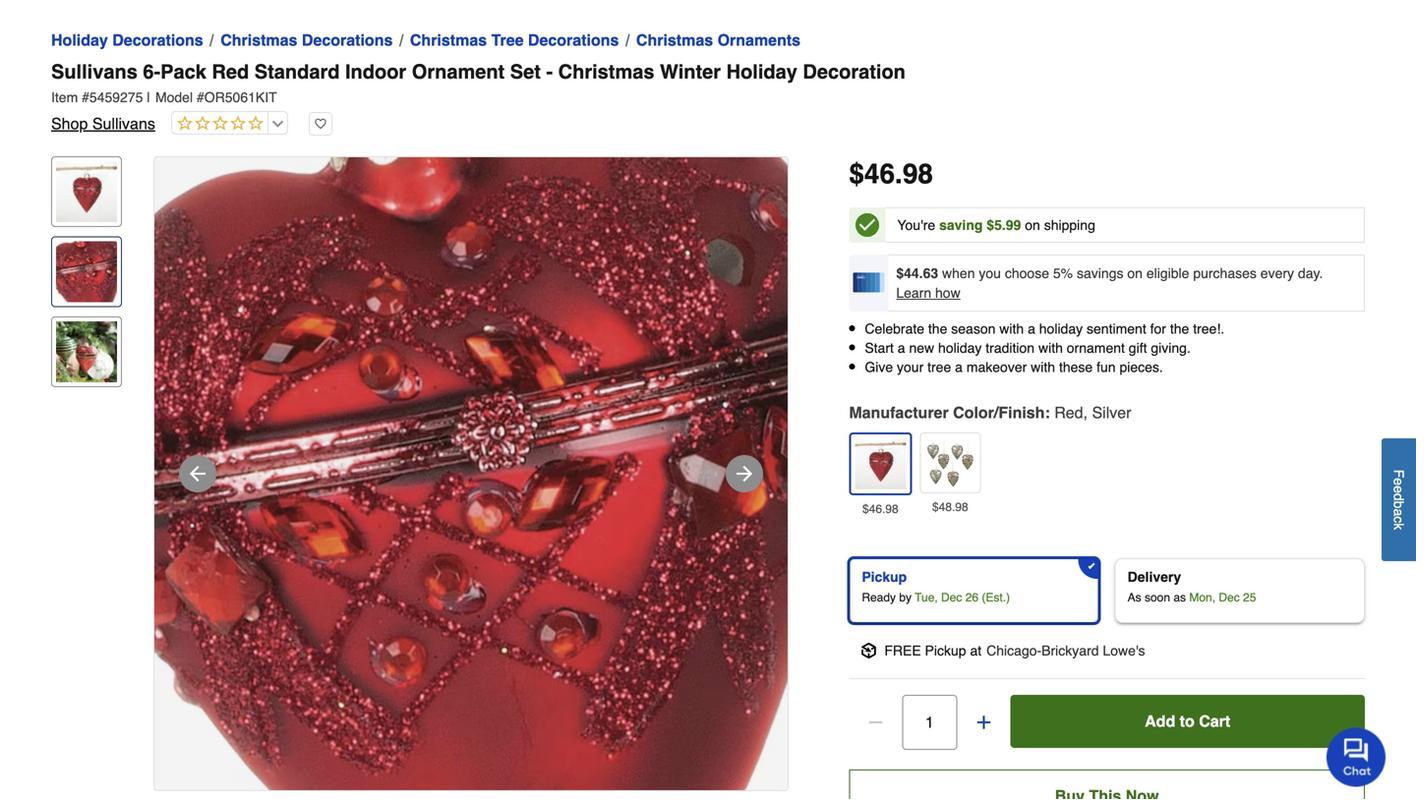 Task type: vqa. For each thing, say whether or not it's contained in the screenshot.
can
no



Task type: describe. For each thing, give the bounding box(es) containing it.
purchases
[[1194, 266, 1257, 281]]

christmas for christmas ornaments
[[636, 31, 713, 49]]

cart
[[1199, 712, 1231, 731]]

dec inside pickup ready by tue, dec 26 (est.)
[[941, 591, 962, 605]]

1 vertical spatial pickup
[[925, 643, 967, 659]]

plus image
[[974, 713, 994, 733]]

tree!.
[[1193, 321, 1225, 337]]

chat invite button image
[[1327, 727, 1387, 787]]

christmas for christmas decorations
[[221, 31, 298, 49]]

lowe's
[[1103, 643, 1146, 659]]

$44.63 when you choose 5% savings on eligible purchases every day. learn how
[[896, 266, 1323, 301]]

46
[[865, 158, 895, 190]]

eligible
[[1147, 266, 1190, 281]]

$ 46 . 98
[[849, 158, 934, 190]]

christmas for christmas tree decorations
[[410, 31, 487, 49]]

a up tradition
[[1028, 321, 1036, 337]]

zero stars image
[[172, 115, 263, 133]]

sullivans  #or5061kit - thumbnail image
[[56, 161, 117, 222]]

indoor
[[345, 60, 406, 83]]

item number 5 4 5 9 2 7 5 and model number o r 5 0 6 1 k i t element
[[51, 88, 1365, 107]]

1 e from the top
[[1391, 478, 1407, 486]]

christmas tree decorations link
[[410, 29, 619, 52]]

red,
[[1055, 404, 1088, 422]]

(est.)
[[982, 591, 1010, 605]]

tradition
[[986, 340, 1035, 356]]

shipping
[[1044, 217, 1096, 233]]

set
[[510, 60, 541, 83]]

1 vertical spatial with
[[1039, 340, 1063, 356]]

christmas inside the sullivans 6-pack red standard indoor ornament set - christmas winter holiday decoration item # 5459275 | model # or5061kit
[[558, 60, 655, 83]]

holiday inside 'link'
[[51, 31, 108, 49]]

$48.98
[[933, 500, 969, 514]]

decorations for holiday decorations
[[112, 31, 203, 49]]

saving
[[940, 217, 983, 233]]

arrow left image
[[186, 462, 210, 486]]

2 e from the top
[[1391, 486, 1407, 494]]

christmas decorations
[[221, 31, 393, 49]]

tree
[[491, 31, 524, 49]]

ornament
[[1067, 340, 1125, 356]]

heart outline image
[[309, 112, 332, 136]]

new
[[909, 340, 935, 356]]

winter
[[660, 60, 721, 83]]

celebrate
[[865, 321, 925, 337]]

option group containing pickup
[[841, 551, 1373, 631]]

shop sullivans
[[51, 115, 155, 133]]

chicago-
[[987, 643, 1042, 659]]

f
[[1391, 470, 1407, 478]]

soon
[[1145, 591, 1171, 605]]

sullivans 6-pack red standard indoor ornament set - christmas winter holiday decoration item # 5459275 | model # or5061kit
[[51, 60, 906, 105]]

how
[[936, 285, 961, 301]]

0 vertical spatial with
[[1000, 321, 1024, 337]]

0 horizontal spatial holiday
[[938, 340, 982, 356]]

26
[[966, 591, 979, 605]]

sullivans inside the sullivans 6-pack red standard indoor ornament set - christmas winter holiday decoration item # 5459275 | model # or5061kit
[[51, 60, 138, 83]]

you're saving $5.99 on shipping
[[898, 217, 1096, 233]]

holiday inside the sullivans 6-pack red standard indoor ornament set - christmas winter holiday decoration item # 5459275 | model # or5061kit
[[727, 60, 798, 83]]

$44.63
[[896, 266, 939, 281]]

you
[[979, 266, 1001, 281]]

c
[[1391, 517, 1407, 523]]

0 vertical spatial on
[[1025, 217, 1041, 233]]

start
[[865, 340, 894, 356]]

ready
[[862, 591, 896, 605]]

christmas decorations link
[[221, 29, 393, 52]]

25
[[1243, 591, 1257, 605]]

tree
[[928, 360, 951, 375]]

a right tree
[[955, 360, 963, 375]]

when
[[942, 266, 975, 281]]

pickup image
[[861, 643, 877, 659]]

season
[[952, 321, 996, 337]]

for
[[1151, 321, 1167, 337]]

gift
[[1129, 340, 1147, 356]]

$5.99
[[987, 217, 1021, 233]]

check circle filled image
[[856, 213, 879, 237]]

makeover
[[967, 360, 1027, 375]]

a left new
[[898, 340, 906, 356]]



Task type: locate. For each thing, give the bounding box(es) containing it.
holiday
[[51, 31, 108, 49], [727, 60, 798, 83]]

the up new
[[929, 321, 948, 337]]

1 horizontal spatial decorations
[[302, 31, 393, 49]]

2 vertical spatial with
[[1031, 360, 1056, 375]]

0 horizontal spatial the
[[929, 321, 948, 337]]

at
[[970, 643, 982, 659]]

dec
[[941, 591, 962, 605], [1219, 591, 1240, 605]]

1 # from the left
[[82, 90, 89, 105]]

98
[[903, 158, 934, 190]]

free
[[885, 643, 921, 659]]

standard
[[255, 60, 340, 83]]

decorations up -
[[528, 31, 619, 49]]

1 horizontal spatial #
[[197, 90, 204, 105]]

e up b
[[1391, 486, 1407, 494]]

1 horizontal spatial dec
[[1219, 591, 1240, 605]]

shop
[[51, 115, 88, 133]]

6-
[[143, 60, 160, 83]]

3 decorations from the left
[[528, 31, 619, 49]]

minus image
[[866, 713, 886, 733]]

decorations up 6-
[[112, 31, 203, 49]]

$46.98
[[863, 502, 899, 516]]

1 horizontal spatial the
[[1170, 321, 1190, 337]]

holiday down season
[[938, 340, 982, 356]]

0 horizontal spatial decorations
[[112, 31, 203, 49]]

0 horizontal spatial #
[[82, 90, 89, 105]]

#
[[82, 90, 89, 105], [197, 90, 204, 105]]

pack
[[160, 60, 206, 83]]

learn how button
[[896, 283, 961, 303]]

5%
[[1053, 266, 1073, 281]]

mon,
[[1190, 591, 1216, 605]]

christmas up red
[[221, 31, 298, 49]]

1 vertical spatial sullivans
[[92, 115, 155, 133]]

arrow right image
[[733, 462, 756, 486]]

christmas up the ornament
[[410, 31, 487, 49]]

on
[[1025, 217, 1041, 233], [1128, 266, 1143, 281]]

2 horizontal spatial decorations
[[528, 31, 619, 49]]

christmas right -
[[558, 60, 655, 83]]

2 # from the left
[[197, 90, 204, 105]]

option group
[[841, 551, 1373, 631]]

a up the k
[[1391, 509, 1407, 517]]

holiday decorations
[[51, 31, 203, 49]]

giving.
[[1151, 340, 1191, 356]]

1 horizontal spatial holiday
[[727, 60, 798, 83]]

0 vertical spatial holiday
[[51, 31, 108, 49]]

pieces.
[[1120, 360, 1164, 375]]

1 decorations from the left
[[112, 31, 203, 49]]

0 horizontal spatial dec
[[941, 591, 962, 605]]

b
[[1391, 501, 1407, 509]]

a inside button
[[1391, 509, 1407, 517]]

with up 'these'
[[1039, 340, 1063, 356]]

red
[[212, 60, 249, 83]]

ornaments
[[718, 31, 801, 49]]

pickup left at
[[925, 643, 967, 659]]

2 the from the left
[[1170, 321, 1190, 337]]

:
[[1045, 404, 1050, 422]]

or5061kit
[[204, 90, 277, 105]]

gold, silver image
[[925, 438, 976, 489]]

item
[[51, 90, 78, 105]]

5459275
[[89, 90, 143, 105]]

brickyard
[[1042, 643, 1099, 659]]

e
[[1391, 478, 1407, 486], [1391, 486, 1407, 494]]

1 vertical spatial on
[[1128, 266, 1143, 281]]

sullivans  #or5061kit - thumbnail2 image
[[56, 242, 117, 303]]

as
[[1174, 591, 1186, 605]]

holiday up the ornament
[[1040, 321, 1083, 337]]

sullivans up 5459275
[[51, 60, 138, 83]]

dec left 26
[[941, 591, 962, 605]]

manufacturer
[[849, 404, 949, 422]]

1 horizontal spatial holiday
[[1040, 321, 1083, 337]]

dec left 25
[[1219, 591, 1240, 605]]

0 horizontal spatial on
[[1025, 217, 1041, 233]]

on left "eligible"
[[1128, 266, 1143, 281]]

pickup up "ready" at the bottom right of the page
[[862, 569, 907, 585]]

delivery
[[1128, 569, 1182, 585]]

to
[[1180, 712, 1195, 731]]

pickup ready by tue, dec 26 (est.)
[[862, 569, 1010, 605]]

color/finish
[[953, 404, 1045, 422]]

add to cart button
[[1011, 695, 1365, 748]]

sullivans  #or5061kit - thumbnail3 image
[[56, 322, 117, 383]]

free pickup at chicago-brickyard lowe's
[[885, 643, 1146, 659]]

christmas inside "link"
[[221, 31, 298, 49]]

holiday up item
[[51, 31, 108, 49]]

christmas tree decorations
[[410, 31, 619, 49]]

tue,
[[915, 591, 938, 605]]

these
[[1059, 360, 1093, 375]]

f e e d b a c k button
[[1382, 439, 1417, 562]]

2 dec from the left
[[1219, 591, 1240, 605]]

1 the from the left
[[929, 321, 948, 337]]

.
[[895, 158, 903, 190]]

decorations inside "link"
[[302, 31, 393, 49]]

on inside '$44.63 when you choose 5% savings on eligible purchases every day. learn how'
[[1128, 266, 1143, 281]]

0 horizontal spatial pickup
[[862, 569, 907, 585]]

k
[[1391, 523, 1407, 530]]

2 decorations from the left
[[302, 31, 393, 49]]

decorations up indoor
[[302, 31, 393, 49]]

f e e d b a c k
[[1391, 470, 1407, 530]]

on right $5.99
[[1025, 217, 1041, 233]]

with left 'these'
[[1031, 360, 1056, 375]]

sullivans down 5459275
[[92, 115, 155, 133]]

give
[[865, 360, 893, 375]]

# right model
[[197, 90, 204, 105]]

# right item
[[82, 90, 89, 105]]

fun
[[1097, 360, 1116, 375]]

as
[[1128, 591, 1142, 605]]

1 horizontal spatial pickup
[[925, 643, 967, 659]]

ornament
[[412, 60, 505, 83]]

you're
[[898, 217, 936, 233]]

every
[[1261, 266, 1295, 281]]

choose
[[1005, 266, 1050, 281]]

manufacturer color/finish : red, silver
[[849, 404, 1132, 422]]

e up d
[[1391, 478, 1407, 486]]

-
[[546, 60, 553, 83]]

christmas ornaments link
[[636, 29, 801, 52]]

pickup inside pickup ready by tue, dec 26 (est.)
[[862, 569, 907, 585]]

christmas
[[221, 31, 298, 49], [410, 31, 487, 49], [636, 31, 713, 49], [558, 60, 655, 83]]

|
[[147, 90, 150, 105]]

christmas up the winter
[[636, 31, 713, 49]]

sullivans
[[51, 60, 138, 83], [92, 115, 155, 133]]

learn
[[896, 285, 932, 301]]

holiday down ornaments
[[727, 60, 798, 83]]

0 vertical spatial holiday
[[1040, 321, 1083, 337]]

dec inside delivery as soon as mon, dec 25
[[1219, 591, 1240, 605]]

add
[[1145, 712, 1176, 731]]

1 vertical spatial holiday
[[727, 60, 798, 83]]

1 horizontal spatial on
[[1128, 266, 1143, 281]]

holiday decorations link
[[51, 29, 203, 52]]

by
[[899, 591, 912, 605]]

savings
[[1077, 266, 1124, 281]]

sullivans  #or5061kit - 2 image
[[154, 157, 788, 791]]

add to cart
[[1145, 712, 1231, 731]]

decorations
[[112, 31, 203, 49], [302, 31, 393, 49], [528, 31, 619, 49]]

1 vertical spatial holiday
[[938, 340, 982, 356]]

decorations for christmas decorations
[[302, 31, 393, 49]]

0 vertical spatial sullivans
[[51, 60, 138, 83]]

0 horizontal spatial holiday
[[51, 31, 108, 49]]

decorations inside 'link'
[[112, 31, 203, 49]]

with
[[1000, 321, 1024, 337], [1039, 340, 1063, 356], [1031, 360, 1056, 375]]

model
[[155, 90, 193, 105]]

1 dec from the left
[[941, 591, 962, 605]]

christmas ornaments
[[636, 31, 801, 49]]

pickup
[[862, 569, 907, 585], [925, 643, 967, 659]]

day.
[[1298, 266, 1323, 281]]

$
[[849, 158, 865, 190]]

celebrate the season with a holiday sentiment for the tree!. start a new holiday tradition with ornament gift giving. give your tree a makeover with these fun pieces.
[[865, 321, 1225, 375]]

with up tradition
[[1000, 321, 1024, 337]]

red, silver image
[[855, 439, 906, 490]]

your
[[897, 360, 924, 375]]

0 vertical spatial pickup
[[862, 569, 907, 585]]

Stepper number input field with increment and decrement buttons number field
[[902, 695, 957, 750]]

d
[[1391, 494, 1407, 501]]

delivery as soon as mon, dec 25
[[1128, 569, 1257, 605]]

the up giving.
[[1170, 321, 1190, 337]]



